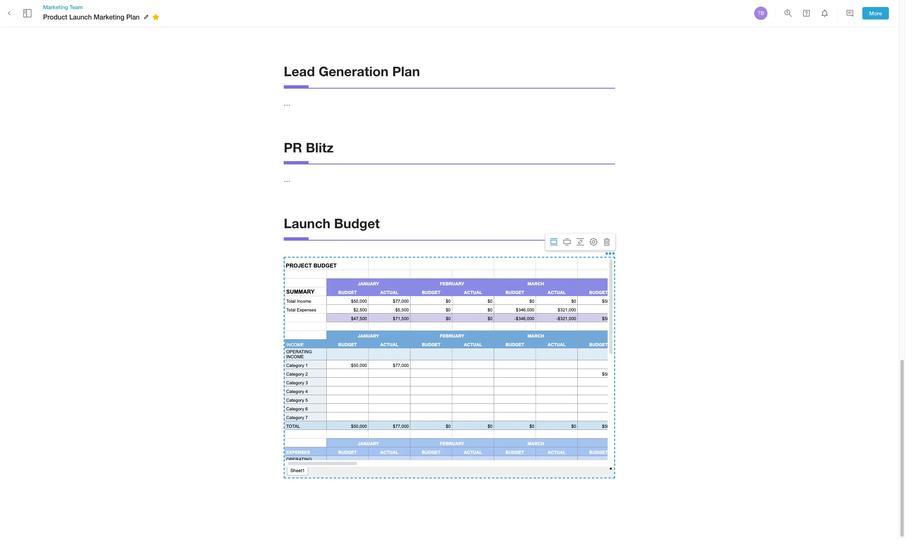 Task type: describe. For each thing, give the bounding box(es) containing it.
pr blitz
[[284, 140, 334, 155]]

product launch marketing plan
[[43, 13, 140, 21]]

marketing team link
[[43, 3, 162, 11]]

1 vertical spatial plan
[[393, 63, 420, 79]]

0 vertical spatial launch
[[69, 13, 92, 21]]

remove favorite image
[[151, 12, 161, 22]]

more
[[870, 10, 883, 16]]

tb
[[758, 10, 765, 16]]

pr
[[284, 140, 302, 155]]

product
[[43, 13, 67, 21]]

budget
[[334, 216, 380, 232]]

launch budget
[[284, 216, 380, 232]]

1 vertical spatial launch
[[284, 216, 331, 232]]

1 … from the top
[[284, 100, 291, 107]]

tb button
[[754, 5, 769, 21]]

1 vertical spatial marketing
[[94, 13, 124, 21]]



Task type: vqa. For each thing, say whether or not it's contained in the screenshot.
… to the bottom
yes



Task type: locate. For each thing, give the bounding box(es) containing it.
1 horizontal spatial marketing
[[94, 13, 124, 21]]

marketing team
[[43, 4, 83, 10]]

0 horizontal spatial plan
[[126, 13, 140, 21]]

lead
[[284, 63, 315, 79]]

marketing up the product
[[43, 4, 68, 10]]

1 horizontal spatial plan
[[393, 63, 420, 79]]

blitz
[[306, 140, 334, 155]]

marketing
[[43, 4, 68, 10], [94, 13, 124, 21]]

marketing down marketing team "link" at the left top
[[94, 13, 124, 21]]

0 horizontal spatial marketing
[[43, 4, 68, 10]]

marketing inside "link"
[[43, 4, 68, 10]]

team
[[70, 4, 83, 10]]

1 vertical spatial …
[[284, 176, 291, 183]]

generation
[[319, 63, 389, 79]]

1 horizontal spatial launch
[[284, 216, 331, 232]]

…
[[284, 100, 291, 107], [284, 176, 291, 183]]

more button
[[863, 7, 890, 20]]

0 horizontal spatial launch
[[69, 13, 92, 21]]

lead generation plan
[[284, 63, 420, 79]]

plan
[[126, 13, 140, 21], [393, 63, 420, 79]]

0 vertical spatial marketing
[[43, 4, 68, 10]]

2 … from the top
[[284, 176, 291, 183]]

… down pr
[[284, 176, 291, 183]]

launch
[[69, 13, 92, 21], [284, 216, 331, 232]]

0 vertical spatial …
[[284, 100, 291, 107]]

0 vertical spatial plan
[[126, 13, 140, 21]]

… down lead
[[284, 100, 291, 107]]



